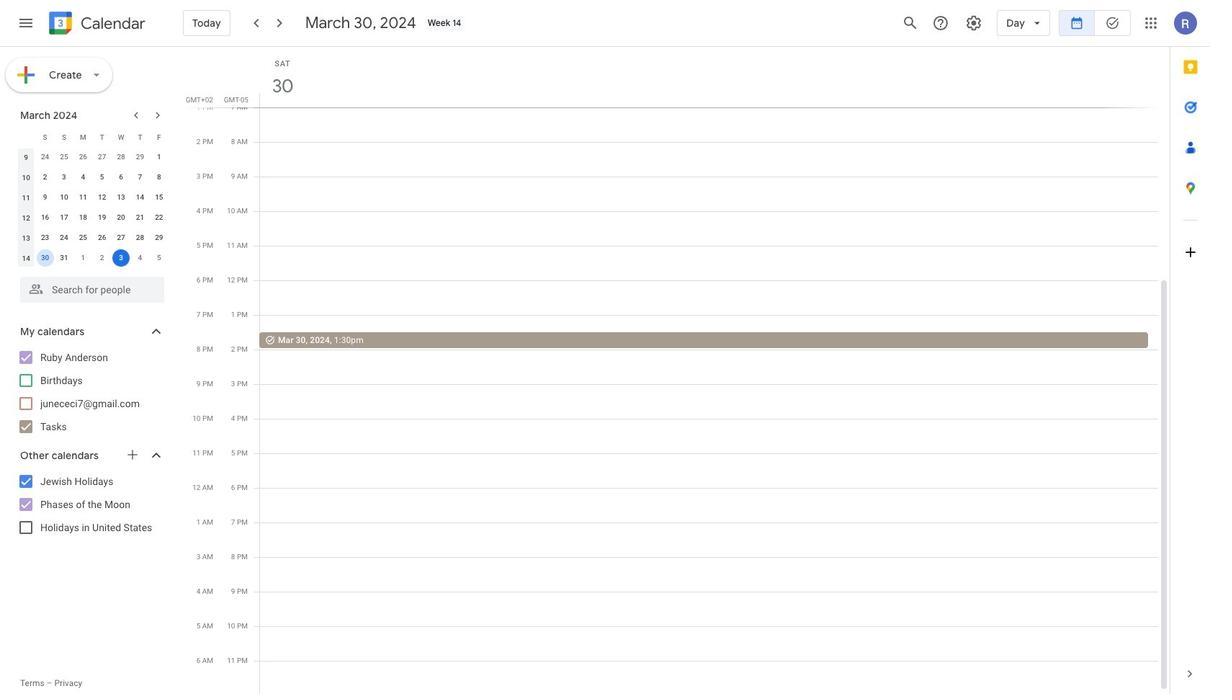 Task type: vqa. For each thing, say whether or not it's contained in the screenshot.
April 3, today element
yes



Task type: describe. For each thing, give the bounding box(es) containing it.
5 element
[[93, 169, 111, 186]]

11 element
[[74, 189, 92, 206]]

1 cell from the left
[[36, 248, 55, 268]]

5 row from the top
[[17, 208, 169, 228]]

calendar element
[[46, 9, 145, 40]]

21 element
[[131, 209, 149, 226]]

19 element
[[93, 209, 111, 226]]

2 element
[[36, 169, 54, 186]]

14 element
[[131, 189, 149, 206]]

25 element
[[74, 229, 92, 246]]

17 element
[[55, 209, 73, 226]]

20 element
[[112, 209, 130, 226]]

main drawer image
[[17, 14, 35, 32]]

7 element
[[131, 169, 149, 186]]

april 2 element
[[93, 249, 111, 267]]

13 element
[[112, 189, 130, 206]]

april 5 element
[[150, 249, 168, 267]]

29 element
[[150, 229, 168, 246]]

april 4 element
[[131, 249, 149, 267]]

1 row from the top
[[17, 127, 169, 147]]

18 element
[[74, 209, 92, 226]]

0 vertical spatial column header
[[259, 47, 1159, 107]]

15 element
[[150, 189, 168, 206]]

9 element
[[36, 189, 54, 206]]

2 row from the top
[[17, 147, 169, 167]]

4 row from the top
[[17, 187, 169, 208]]

22 element
[[150, 209, 168, 226]]

24 element
[[55, 229, 73, 246]]

february 29 element
[[131, 148, 149, 166]]

february 25 element
[[55, 148, 73, 166]]



Task type: locate. For each thing, give the bounding box(es) containing it.
february 27 element
[[93, 148, 111, 166]]

4 element
[[74, 169, 92, 186]]

cell left 31 element
[[36, 248, 55, 268]]

26 element
[[93, 229, 111, 246]]

row
[[17, 127, 169, 147], [17, 147, 169, 167], [17, 167, 169, 187], [17, 187, 169, 208], [17, 208, 169, 228], [17, 228, 169, 248], [17, 248, 169, 268]]

column header
[[259, 47, 1159, 107], [17, 127, 36, 147]]

add other calendars image
[[125, 448, 140, 462]]

Search for people text field
[[29, 277, 156, 303]]

row down 5 element
[[17, 187, 169, 208]]

my calendars list
[[3, 346, 179, 438]]

7 row from the top
[[17, 248, 169, 268]]

31 element
[[55, 249, 73, 267]]

tab list
[[1171, 47, 1211, 654]]

2 cell from the left
[[112, 248, 131, 268]]

8 element
[[150, 169, 168, 186]]

row down 19 element
[[17, 228, 169, 248]]

28 element
[[131, 229, 149, 246]]

10 element
[[55, 189, 73, 206]]

16 element
[[36, 209, 54, 226]]

cell
[[36, 248, 55, 268], [112, 248, 131, 268]]

row down 26 element
[[17, 248, 169, 268]]

6 element
[[112, 169, 130, 186]]

0 horizontal spatial column header
[[17, 127, 36, 147]]

february 28 element
[[112, 148, 130, 166]]

row group
[[17, 147, 169, 268]]

1 vertical spatial column header
[[17, 127, 36, 147]]

30 element
[[36, 249, 54, 267]]

23 element
[[36, 229, 54, 246]]

1 horizontal spatial cell
[[112, 248, 131, 268]]

heading inside calendar element
[[78, 15, 145, 32]]

other calendars list
[[3, 470, 179, 539]]

heading
[[78, 15, 145, 32]]

cell left april 4 element
[[112, 248, 131, 268]]

row up february 26 element
[[17, 127, 169, 147]]

settings menu image
[[966, 14, 983, 32]]

row up 26 element
[[17, 208, 169, 228]]

april 1 element
[[74, 249, 92, 267]]

row up '12' element on the left of page
[[17, 167, 169, 187]]

27 element
[[112, 229, 130, 246]]

12 element
[[93, 189, 111, 206]]

february 24 element
[[36, 148, 54, 166]]

march 2024 grid
[[14, 127, 169, 268]]

april 3, today element
[[112, 249, 130, 267]]

grid
[[184, 47, 1170, 694]]

1 horizontal spatial column header
[[259, 47, 1159, 107]]

february 26 element
[[74, 148, 92, 166]]

saturday, march 30 element
[[266, 70, 299, 103]]

3 element
[[55, 169, 73, 186]]

row group inside march 2024 grid
[[17, 147, 169, 268]]

3 row from the top
[[17, 167, 169, 187]]

None search field
[[0, 271, 179, 303]]

1 element
[[150, 148, 168, 166]]

6 row from the top
[[17, 228, 169, 248]]

column header inside march 2024 grid
[[17, 127, 36, 147]]

0 horizontal spatial cell
[[36, 248, 55, 268]]

row up 4 element
[[17, 147, 169, 167]]



